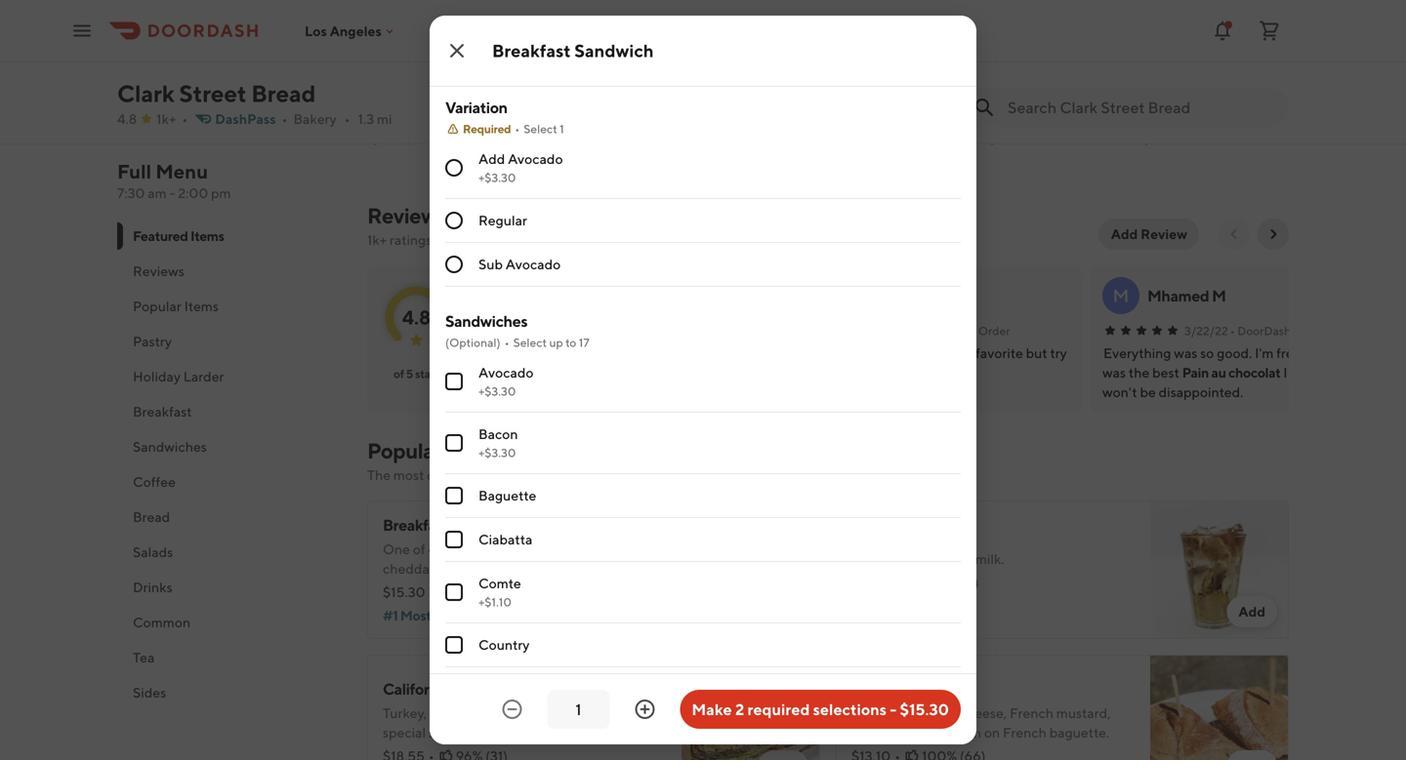 Task type: vqa. For each thing, say whether or not it's contained in the screenshot.
See All
no



Task type: locate. For each thing, give the bounding box(es) containing it.
0 vertical spatial sandwich
[[574, 40, 654, 61]]

1 horizontal spatial • doordash order
[[1230, 324, 1325, 338]]

mhamed
[[1147, 287, 1209, 305]]

eggs
[[988, 105, 1023, 124]]

make
[[692, 701, 732, 719]]

and inside the breakfast sandwich one of our most popular items! 2 eggs, bacon, cheddar cheese, lettuce, tomato and special sauce on griddled country sourdough.
[[585, 561, 608, 577]]

special down turkey, on the bottom of the page
[[383, 725, 426, 741]]

1 vertical spatial 1k+
[[367, 232, 387, 248]]

$15.30 down cheddar
[[383, 584, 425, 601]]

0 horizontal spatial popular
[[133, 298, 181, 314]]

0 horizontal spatial • doordash order
[[915, 324, 1010, 338]]

1 horizontal spatial 1k+
[[367, 232, 387, 248]]

order
[[978, 324, 1010, 338], [1293, 324, 1325, 338]]

1 vertical spatial items
[[184, 298, 219, 314]]

griddled inside california club turkey, bacon, avocado, lettuce, tomato, special sauce, and mayo on griddled sourdough sandwich bread.
[[552, 725, 604, 741]]

on right cornichon
[[984, 725, 1000, 741]]

and up sandwich
[[470, 725, 494, 741]]

$15.30 •
[[383, 584, 435, 601]]

2 vertical spatial +$3.30
[[478, 446, 516, 460]]

breakfast down regular • regular
[[492, 40, 571, 61]]

avocado +$3.30
[[478, 365, 534, 398]]

0 vertical spatial california club image
[[525, 0, 672, 96]]

reviews link
[[367, 203, 446, 228]]

toast inside "avocado toast $12.00"
[[1206, 105, 1243, 124]]

m up the 3/22/22
[[1212, 287, 1226, 305]]

• inside 'button'
[[876, 16, 882, 32]]

0 vertical spatial -
[[169, 185, 175, 201]]

breakfast down holiday
[[133, 404, 192, 420]]

(107)
[[948, 575, 979, 591]]

of 5 stars
[[393, 367, 439, 381]]

regular • regular
[[465, 16, 573, 32]]

of
[[393, 367, 404, 381], [413, 541, 425, 558]]

breakfast inside breakfast sandwich dialog
[[492, 40, 571, 61]]

popular inside button
[[133, 298, 181, 314]]

+$3.30 down required
[[478, 171, 516, 185]]

(116)
[[486, 584, 514, 601]]

1 horizontal spatial order
[[1293, 324, 1325, 338]]

0 vertical spatial select
[[524, 122, 557, 136]]

griddled down current quantity is 1 number field
[[552, 725, 604, 741]]

1k+ left ratings
[[367, 232, 387, 248]]

breakfast for breakfast sandwich one of our most popular items! 2 eggs, bacon, cheddar cheese, lettuce, tomato and special sauce on griddled country sourdough.
[[383, 516, 449, 535]]

• inside the sandwiches (optional) • select up to 17
[[504, 336, 509, 350]]

los
[[305, 23, 327, 39]]

on inside california club turkey, bacon, avocado, lettuce, tomato, special sauce, and mayo on griddled sourdough sandwich bread.
[[533, 725, 549, 741]]

beurre
[[910, 680, 957, 699]]

sandwiches up coffee
[[133, 439, 207, 455]]

sub avocado
[[478, 256, 561, 272]]

-
[[169, 185, 175, 201], [890, 701, 897, 719]]

1k+ down clark in the top of the page
[[156, 111, 176, 127]]

Regular radio
[[445, 212, 463, 229]]

Sub Avocado radio
[[445, 256, 463, 273]]

variation
[[445, 98, 508, 117]]

sandwiches for sandwiches
[[133, 439, 207, 455]]

mayo
[[497, 725, 530, 741]]

on for california
[[533, 725, 549, 741]]

1 horizontal spatial breakfast sandwich image
[[682, 501, 820, 640]]

3 +$3.30 from the top
[[478, 446, 516, 460]]

1 horizontal spatial popular
[[367, 438, 441, 464]]

reviews down featured
[[133, 263, 184, 279]]

1 horizontal spatial griddled
[[552, 725, 604, 741]]

breakfast left variation
[[371, 105, 437, 124]]

cornichon
[[919, 725, 982, 741]]

1 vertical spatial french
[[1003, 725, 1047, 741]]

0 horizontal spatial 2
[[577, 541, 584, 558]]

0 horizontal spatial griddled
[[440, 581, 492, 597]]

larder
[[183, 369, 224, 385]]

on for jambon
[[984, 725, 1000, 741]]

1 vertical spatial special
[[383, 725, 426, 741]]

- inside button
[[890, 701, 897, 719]]

2 right make
[[735, 701, 744, 719]]

avocado inside the sandwiches group
[[478, 365, 534, 381]]

0 horizontal spatial breakfast sandwich image
[[371, 0, 518, 96]]

1 vertical spatial lettuce,
[[533, 706, 581, 722]]

reviews up ratings
[[367, 203, 446, 228]]

breakfast inside 'breakfast sandwich $15.30'
[[371, 105, 437, 124]]

bread up salads
[[133, 509, 170, 525]]

sandwich inside 'breakfast sandwich $15.30'
[[440, 105, 507, 124]]

$15.30 down beurre
[[900, 701, 949, 719]]

1 horizontal spatial 4.8
[[402, 306, 431, 329]]

0 vertical spatial popular
[[133, 298, 181, 314]]

review
[[1141, 226, 1187, 242]]

m for mhamed m
[[1212, 287, 1226, 305]]

pm
[[211, 185, 231, 201]]

griddled up liked
[[440, 581, 492, 597]]

2 order from the left
[[1293, 324, 1325, 338]]

- inside full menu 7:30 am - 2:00 pm
[[169, 185, 175, 201]]

popular items
[[133, 298, 219, 314]]

0 vertical spatial 2
[[577, 541, 584, 558]]

angeles
[[330, 23, 382, 39]]

0 vertical spatial breakfast sandwich image
[[371, 0, 518, 96]]

2 +$3.30 from the top
[[478, 385, 516, 398]]

Item Search search field
[[1008, 97, 1273, 118]]

1 vertical spatial sandwich
[[440, 105, 507, 124]]

1 horizontal spatial most
[[452, 541, 482, 558]]

and down ham, on the right bottom
[[893, 725, 917, 741]]

- right am
[[169, 185, 175, 201]]

$15.30 inside 'breakfast sandwich $15.30'
[[371, 130, 414, 146]]

chocolat
[[1228, 365, 1281, 381]]

1 vertical spatial breakfast sandwich image
[[682, 501, 820, 640]]

0 horizontal spatial bread
[[133, 509, 170, 525]]

3/22/22
[[1184, 324, 1228, 338]]

most right the
[[393, 467, 424, 483]]

and inside jambon beurre paris ham, comté cheese, french mustard, butter and cornichon on french baguette.
[[893, 725, 917, 741]]

los angeles
[[305, 23, 382, 39]]

items for popular items the most commonly ordered items and dishes from this store
[[445, 438, 498, 464]]

• doordash order
[[915, 324, 1010, 338], [1230, 324, 1325, 338]]

sandwiches button
[[117, 430, 344, 465]]

0 horizontal spatial special
[[383, 725, 426, 741]]

1 horizontal spatial of
[[413, 541, 425, 558]]

order for matthew m
[[978, 324, 1010, 338]]

2 horizontal spatial on
[[984, 725, 1000, 741]]

1 vertical spatial bacon,
[[430, 706, 472, 722]]

1 horizontal spatial 2
[[735, 701, 744, 719]]

cheese, up cornichon
[[960, 706, 1007, 722]]

comte
[[478, 576, 521, 592]]

california club image
[[525, 0, 672, 96], [682, 655, 820, 761]]

required
[[748, 701, 810, 719]]

1 vertical spatial 4.8
[[402, 306, 431, 329]]

coffee
[[133, 474, 176, 490]]

and down eggs,
[[585, 561, 608, 577]]

common
[[133, 615, 190, 631]]

popular up the
[[367, 438, 441, 464]]

0 vertical spatial 4.8
[[117, 111, 137, 127]]

1 doordash from the left
[[922, 324, 976, 338]]

lettuce, inside california club turkey, bacon, avocado, lettuce, tomato, special sauce, and mayo on griddled sourdough sandwich bread.
[[533, 706, 581, 722]]

None radio
[[445, 159, 463, 177]]

select left up at the left top of page
[[513, 336, 547, 350]]

lettuce, down the "popular"
[[487, 561, 535, 577]]

special inside the breakfast sandwich one of our most popular items! 2 eggs, bacon, cheddar cheese, lettuce, tomato and special sauce on griddled country sourdough.
[[611, 561, 654, 577]]

items up reviews button
[[190, 228, 224, 244]]

popular for popular items
[[133, 298, 181, 314]]

sandwich
[[452, 745, 511, 761]]

1
[[560, 122, 564, 136]]

veggie sandwich image
[[680, 0, 826, 96]]

0 vertical spatial items
[[190, 228, 224, 244]]

$18.55
[[525, 130, 567, 146]]

avocado,
[[474, 706, 530, 722]]

select left 1
[[524, 122, 557, 136]]

0 vertical spatial most
[[393, 467, 424, 483]]

comté
[[918, 706, 957, 722]]

1 vertical spatial most
[[452, 541, 482, 558]]

1 vertical spatial select
[[513, 336, 547, 350]]

• doordash order for matthew m
[[915, 324, 1010, 338]]

matthew m
[[839, 287, 918, 305]]

and inside california club turkey, bacon, avocado, lettuce, tomato, special sauce, and mayo on griddled sourdough sandwich bread.
[[470, 725, 494, 741]]

avocado for add avocado • regular
[[818, 16, 874, 32]]

1 horizontal spatial -
[[890, 701, 897, 719]]

regular inside variation group
[[478, 212, 527, 228]]

• inside the reviews 1k+ ratings • 63 public reviews
[[435, 232, 440, 248]]

selections
[[813, 701, 887, 719]]

sandwiches up (optional)
[[445, 312, 527, 331]]

2 inside button
[[735, 701, 744, 719]]

add button
[[1073, 53, 1123, 84], [1227, 53, 1277, 84], [1227, 597, 1277, 628]]

baguette.
[[1049, 725, 1109, 741]]

bread up the bakery
[[251, 80, 316, 107]]

+$3.30 up the bacon
[[478, 385, 516, 398]]

1 toast from the left
[[1050, 105, 1087, 124]]

lettuce,
[[487, 561, 535, 577], [533, 706, 581, 722]]

0 horizontal spatial cheese,
[[437, 561, 484, 577]]

one
[[383, 541, 410, 558]]

sandwiches inside "button"
[[133, 439, 207, 455]]

clark street bread
[[117, 80, 316, 107]]

1 horizontal spatial reviews
[[367, 203, 446, 228]]

sandwiches
[[445, 312, 527, 331], [133, 439, 207, 455]]

pastry
[[133, 333, 172, 350]]

+$3.30 down the bacon
[[478, 446, 516, 460]]

1 vertical spatial -
[[890, 701, 897, 719]]

sandwich for breakfast sandwich
[[574, 40, 654, 61]]

avocado inside 'button'
[[818, 16, 874, 32]]

lettuce, right decrease quantity by 1 image
[[533, 706, 581, 722]]

mustard,
[[1056, 706, 1111, 722]]

on up bread.
[[533, 725, 549, 741]]

bacon, up 'sauce,'
[[430, 706, 472, 722]]

1 vertical spatial +$3.30
[[478, 385, 516, 398]]

$15.30 down mi at top
[[371, 130, 414, 146]]

0 horizontal spatial doordash
[[922, 324, 976, 338]]

0 horizontal spatial toast
[[1050, 105, 1087, 124]]

dashpass
[[215, 111, 276, 127]]

0 vertical spatial lettuce,
[[487, 561, 535, 577]]

1 +$3.30 from the top
[[478, 171, 516, 185]]

1 horizontal spatial jambon beurre image
[[1150, 655, 1289, 761]]

+$3.30 inside the avocado +$3.30
[[478, 385, 516, 398]]

- down jambon
[[890, 701, 897, 719]]

1 vertical spatial cheese,
[[960, 706, 1007, 722]]

0 horizontal spatial order
[[978, 324, 1010, 338]]

jambon beurre image
[[834, 0, 980, 96], [1150, 655, 1289, 761]]

and inside 'popular items the most commonly ordered items and dishes from this store'
[[583, 467, 607, 483]]

0 vertical spatial sandwiches
[[445, 312, 527, 331]]

items up "commonly"
[[445, 438, 498, 464]]

am
[[148, 185, 167, 201]]

0 horizontal spatial bacon,
[[430, 706, 472, 722]]

1 horizontal spatial bacon,
[[623, 541, 664, 558]]

0 vertical spatial griddled
[[440, 581, 492, 597]]

#1 most liked
[[383, 608, 467, 624]]

0 horizontal spatial of
[[393, 367, 404, 381]]

next image
[[1266, 227, 1281, 242]]

0 horizontal spatial -
[[169, 185, 175, 201]]

1 horizontal spatial sandwiches
[[445, 312, 527, 331]]

breakfast button
[[117, 394, 344, 430]]

None checkbox
[[445, 373, 463, 391], [445, 435, 463, 452], [445, 584, 463, 602], [445, 373, 463, 391], [445, 435, 463, 452], [445, 584, 463, 602]]

2oz espresso + 10oz milk. 94% (107)
[[851, 551, 1004, 591]]

0 vertical spatial reviews
[[367, 203, 446, 228]]

special down eggs,
[[611, 561, 654, 577]]

1 • doordash order from the left
[[915, 324, 1010, 338]]

items!
[[536, 541, 574, 558]]

4.8 down clark in the top of the page
[[117, 111, 137, 127]]

cheese, up 98%
[[437, 561, 484, 577]]

+$3.30 inside bacon +$3.30
[[478, 446, 516, 460]]

this
[[683, 467, 706, 483]]

toast right on
[[1050, 105, 1087, 124]]

bread inside button
[[133, 509, 170, 525]]

of left our
[[413, 541, 425, 558]]

bakery • 1.3 mi
[[293, 111, 392, 127]]

0 horizontal spatial most
[[393, 467, 424, 483]]

0 horizontal spatial sandwiches
[[133, 439, 207, 455]]

french left baguette.
[[1003, 725, 1047, 741]]

• inside variation group
[[515, 122, 520, 136]]

0 vertical spatial cheese,
[[437, 561, 484, 577]]

reviews inside the reviews 1k+ ratings • 63 public reviews
[[367, 203, 446, 228]]

matthew
[[839, 287, 902, 305]]

1 vertical spatial popular
[[367, 438, 441, 464]]

popular items the most commonly ordered items and dishes from this store
[[367, 438, 740, 483]]

french up baguette.
[[1010, 706, 1054, 722]]

Ciabatta checkbox
[[445, 531, 463, 549]]

m right adam
[[574, 287, 588, 305]]

of left 5
[[393, 367, 404, 381]]

1 vertical spatial griddled
[[552, 725, 604, 741]]

on inside jambon beurre paris ham, comté cheese, french mustard, butter and cornichon on french baguette.
[[984, 725, 1000, 741]]

reviews inside button
[[133, 263, 184, 279]]

items down reviews button
[[184, 298, 219, 314]]

popular inside 'popular items the most commonly ordered items and dishes from this store'
[[367, 438, 441, 464]]

turkey,
[[383, 706, 427, 722]]

0 vertical spatial +$3.30
[[478, 171, 516, 185]]

1 vertical spatial of
[[413, 541, 425, 558]]

0 horizontal spatial california club image
[[525, 0, 672, 96]]

1 vertical spatial bread
[[133, 509, 170, 525]]

on up the #1 most liked
[[421, 581, 437, 597]]

1 vertical spatial california club image
[[682, 655, 820, 761]]

drinks
[[133, 580, 173, 596]]

2 vertical spatial sandwich
[[451, 516, 519, 535]]

4.8 up of 5 stars
[[402, 306, 431, 329]]

avocado inside "avocado toast $12.00"
[[1142, 105, 1203, 124]]

most
[[393, 467, 424, 483], [452, 541, 482, 558]]

popular for popular items the most commonly ordered items and dishes from this store
[[367, 438, 441, 464]]

1 horizontal spatial doordash
[[1237, 324, 1291, 338]]

1 vertical spatial sandwiches
[[133, 439, 207, 455]]

2 toast from the left
[[1206, 105, 1243, 124]]

make 2 required selections - $15.30 button
[[680, 690, 961, 729]]

• doordash order down matthew m
[[915, 324, 1010, 338]]

items inside button
[[184, 298, 219, 314]]

0 vertical spatial special
[[611, 561, 654, 577]]

toast down avocado toast image
[[1206, 105, 1243, 124]]

popular up pastry
[[133, 298, 181, 314]]

0 horizontal spatial reviews
[[133, 263, 184, 279]]

add
[[789, 16, 816, 32], [1084, 60, 1111, 76], [1239, 60, 1266, 76], [478, 151, 505, 167], [1111, 226, 1138, 242], [1239, 604, 1266, 620]]

sandwiches for sandwiches (optional) • select up to 17
[[445, 312, 527, 331]]

0 horizontal spatial 1k+
[[156, 111, 176, 127]]

$12.00
[[1142, 130, 1186, 146]]

add avocado +$3.30
[[478, 151, 563, 185]]

Country checkbox
[[445, 637, 463, 654]]

bread
[[251, 80, 316, 107], [133, 509, 170, 525]]

+$3.30 for avocado
[[478, 385, 516, 398]]

ham,
[[885, 706, 915, 722]]

add inside 'button'
[[789, 16, 816, 32]]

most right our
[[452, 541, 482, 558]]

m right matthew at right
[[904, 287, 918, 305]]

pain au chocolat button
[[1182, 363, 1281, 383]]

sandwich inside the breakfast sandwich one of our most popular items! 2 eggs, bacon, cheddar cheese, lettuce, tomato and special sauce on griddled country sourdough.
[[451, 516, 519, 535]]

items inside 'popular items the most commonly ordered items and dishes from this store'
[[445, 438, 498, 464]]

sourdough.
[[546, 581, 616, 597]]

0 horizontal spatial on
[[421, 581, 437, 597]]

breakfast inside the breakfast sandwich one of our most popular items! 2 eggs, bacon, cheddar cheese, lettuce, tomato and special sauce on griddled country sourdough.
[[383, 516, 449, 535]]

• doordash order up chocolat
[[1230, 324, 1325, 338]]

1 order from the left
[[978, 324, 1010, 338]]

sandwich inside dialog
[[574, 40, 654, 61]]

2 inside the breakfast sandwich one of our most popular items! 2 eggs, bacon, cheddar cheese, lettuce, tomato and special sauce on griddled country sourdough.
[[577, 541, 584, 558]]

1 horizontal spatial cheese,
[[960, 706, 1007, 722]]

1 vertical spatial reviews
[[133, 263, 184, 279]]

butter
[[851, 725, 890, 741]]

2 doordash from the left
[[1237, 324, 1291, 338]]

sandwiches inside the sandwiches (optional) • select up to 17
[[445, 312, 527, 331]]

2 • doordash order from the left
[[1230, 324, 1325, 338]]

breakfast sandwich image
[[371, 0, 518, 96], [682, 501, 820, 640]]

0 vertical spatial bacon,
[[623, 541, 664, 558]]

bacon, right eggs,
[[623, 541, 664, 558]]

1 horizontal spatial special
[[611, 561, 654, 577]]

2
[[577, 541, 584, 558], [735, 701, 744, 719]]

full
[[117, 160, 151, 183]]

0 vertical spatial jambon beurre image
[[834, 0, 980, 96]]

breakfast up one
[[383, 516, 449, 535]]

1 horizontal spatial bread
[[251, 80, 316, 107]]

avocado inside add avocado +$3.30
[[508, 151, 563, 167]]

0 horizontal spatial 4.8
[[117, 111, 137, 127]]

items
[[190, 228, 224, 244], [184, 298, 219, 314], [445, 438, 498, 464]]

toast inside the eggs on toast $12.55
[[1050, 105, 1087, 124]]

1 horizontal spatial on
[[533, 725, 549, 741]]

breakfast inside the breakfast button
[[133, 404, 192, 420]]

0 vertical spatial bread
[[251, 80, 316, 107]]

1 horizontal spatial toast
[[1206, 105, 1243, 124]]

2 vertical spatial items
[[445, 438, 498, 464]]

0 vertical spatial french
[[1010, 706, 1054, 722]]

select inside variation group
[[524, 122, 557, 136]]

1 vertical spatial 2
[[735, 701, 744, 719]]

add inside add avocado +$3.30
[[478, 151, 505, 167]]

featured items
[[133, 228, 224, 244]]

2 left eggs,
[[577, 541, 584, 558]]

avocado toast $12.00
[[1142, 105, 1243, 146]]

bacon,
[[623, 541, 664, 558], [430, 706, 472, 722]]

0 vertical spatial of
[[393, 367, 404, 381]]

and right 'items'
[[583, 467, 607, 483]]

Baguette checkbox
[[445, 487, 463, 505]]



Task type: describe. For each thing, give the bounding box(es) containing it.
0 items, open order cart image
[[1258, 19, 1281, 42]]

menu
[[155, 160, 208, 183]]

stars
[[415, 367, 439, 381]]

avocado for sub avocado
[[506, 256, 561, 272]]

sides
[[133, 685, 166, 701]]

latte image
[[1150, 501, 1289, 640]]

sauce
[[383, 581, 419, 597]]

1 vertical spatial jambon beurre image
[[1150, 655, 1289, 761]]

5
[[406, 367, 413, 381]]

breakfast for breakfast sandwich
[[492, 40, 571, 61]]

public
[[462, 232, 500, 248]]

items for featured items
[[190, 228, 224, 244]]

add avocado • regular
[[789, 16, 933, 32]]

tomato,
[[583, 706, 631, 722]]

add button for avocado toast
[[1227, 53, 1277, 84]]

(optional)
[[445, 336, 501, 350]]

1k+ inside the reviews 1k+ ratings • 63 public reviews
[[367, 232, 387, 248]]

commonly
[[427, 467, 492, 483]]

au
[[1211, 365, 1226, 381]]

sandwiches group
[[445, 311, 961, 761]]

club
[[453, 680, 486, 699]]

reviews button
[[117, 254, 344, 289]]

decrease quantity by 1 image
[[500, 698, 524, 722]]

open menu image
[[70, 19, 94, 42]]

1k+ •
[[156, 111, 188, 127]]

close breakfast sandwich image
[[445, 39, 469, 62]]

breakfast sandwich dialog
[[430, 0, 1086, 761]]

dishes
[[609, 467, 649, 483]]

variation group
[[445, 97, 961, 287]]

on inside the breakfast sandwich one of our most popular items! 2 eggs, bacon, cheddar cheese, lettuce, tomato and special sauce on griddled country sourdough.
[[421, 581, 437, 597]]

+
[[933, 551, 940, 567]]

griddled inside the breakfast sandwich one of our most popular items! 2 eggs, bacon, cheddar cheese, lettuce, tomato and special sauce on griddled country sourdough.
[[440, 581, 492, 597]]

bread button
[[117, 500, 344, 535]]

pain au chocolat
[[1182, 365, 1281, 381]]

1.3
[[358, 111, 374, 127]]

eggs,
[[587, 541, 620, 558]]

tomato
[[537, 561, 582, 577]]

required
[[463, 122, 511, 136]]

breakfast sandwich
[[492, 40, 654, 61]]

sandwich for breakfast sandwich $15.30
[[440, 105, 507, 124]]

california
[[383, 680, 450, 699]]

country
[[495, 581, 543, 597]]

pastry button
[[117, 324, 344, 359]]

mi
[[377, 111, 392, 127]]

add avocado • regular button
[[769, 0, 1086, 81]]

tea button
[[117, 641, 344, 676]]

eggs on toast image
[[988, 0, 1135, 96]]

add review
[[1111, 226, 1187, 242]]

eggs on toast $12.55
[[988, 105, 1087, 146]]

sandwich for breakfast sandwich one of our most popular items! 2 eggs, bacon, cheddar cheese, lettuce, tomato and special sauce on griddled country sourdough.
[[451, 516, 519, 535]]

- for menu
[[169, 185, 175, 201]]

select inside the sandwiches (optional) • select up to 17
[[513, 336, 547, 350]]

jambon
[[851, 680, 907, 699]]

63
[[443, 232, 459, 248]]

of inside the breakfast sandwich one of our most popular items! 2 eggs, bacon, cheddar cheese, lettuce, tomato and special sauce on griddled country sourdough.
[[413, 541, 425, 558]]

to
[[565, 336, 576, 350]]

dashpass •
[[215, 111, 288, 127]]

0 horizontal spatial jambon beurre image
[[834, 0, 980, 96]]

adam m
[[530, 287, 588, 305]]

10oz
[[943, 551, 973, 567]]

0 vertical spatial 1k+
[[156, 111, 176, 127]]

94%
[[918, 575, 945, 591]]

reviews
[[503, 232, 550, 248]]

items
[[547, 467, 581, 483]]

2:00
[[178, 185, 208, 201]]

- for 2
[[890, 701, 897, 719]]

country
[[478, 637, 530, 653]]

most inside the breakfast sandwich one of our most popular items! 2 eggs, bacon, cheddar cheese, lettuce, tomato and special sauce on griddled country sourdough.
[[452, 541, 482, 558]]

m for matthew m
[[904, 287, 918, 305]]

$15.30 down regular • regular
[[465, 43, 507, 60]]

items for popular items
[[184, 298, 219, 314]]

m left mhamed
[[1113, 285, 1129, 306]]

avocado toast image
[[1142, 0, 1289, 96]]

clark
[[117, 80, 174, 107]]

• doordash order for 3/22/22
[[1230, 324, 1325, 338]]

• select 1
[[515, 122, 564, 136]]

full menu 7:30 am - 2:00 pm
[[117, 160, 231, 201]]

our
[[428, 541, 449, 558]]

coffee button
[[117, 465, 344, 500]]

m left matthew at right
[[804, 285, 821, 306]]

salads button
[[117, 535, 344, 570]]

avocado for add avocado +$3.30
[[508, 151, 563, 167]]

Current quantity is 1 number field
[[559, 699, 598, 721]]

17
[[579, 336, 589, 350]]

street
[[179, 80, 247, 107]]

pain
[[1182, 365, 1209, 381]]

on
[[1025, 105, 1047, 124]]

m for adam m
[[574, 287, 588, 305]]

regular inside 'button'
[[885, 16, 933, 32]]

ciabatta
[[478, 532, 533, 548]]

increase quantity by 1 image
[[633, 698, 657, 722]]

+$3.30 inside add avocado +$3.30
[[478, 171, 516, 185]]

breakfast for breakfast sandwich $15.30
[[371, 105, 437, 124]]

lettuce, inside the breakfast sandwich one of our most popular items! 2 eggs, bacon, cheddar cheese, lettuce, tomato and special sauce on griddled country sourdough.
[[487, 561, 535, 577]]

doordash for 3/22/22
[[1237, 324, 1291, 338]]

milk.
[[975, 551, 1004, 567]]

order for 3/22/22
[[1293, 324, 1325, 338]]

1 horizontal spatial california club image
[[682, 655, 820, 761]]

12/26/23
[[567, 324, 616, 338]]

bacon +$3.30
[[478, 426, 518, 460]]

make 2 required selections - $15.30
[[692, 701, 949, 719]]

ratings
[[390, 232, 432, 248]]

from
[[652, 467, 681, 483]]

reviews for reviews 1k+ ratings • 63 public reviews
[[367, 203, 446, 228]]

sub
[[478, 256, 503, 272]]

los angeles button
[[305, 23, 397, 39]]

$15.30 inside make 2 required selections - $15.30 button
[[900, 701, 949, 719]]

#1
[[383, 608, 398, 624]]

holiday larder
[[133, 369, 224, 385]]

california club image inside $18.55 button
[[525, 0, 672, 96]]

bacon, inside the breakfast sandwich one of our most popular items! 2 eggs, bacon, cheddar cheese, lettuce, tomato and special sauce on griddled country sourdough.
[[623, 541, 664, 558]]

breakfast sandwich one of our most popular items! 2 eggs, bacon, cheddar cheese, lettuce, tomato and special sauce on griddled country sourdough.
[[383, 516, 664, 597]]

doordash for matthew m
[[922, 324, 976, 338]]

add button for eggs on toast
[[1073, 53, 1123, 84]]

cheese, inside the breakfast sandwich one of our most popular items! 2 eggs, bacon, cheddar cheese, lettuce, tomato and special sauce on griddled country sourdough.
[[437, 561, 484, 577]]

cheese, inside jambon beurre paris ham, comté cheese, french mustard, butter and cornichon on french baguette.
[[960, 706, 1007, 722]]

+$3.30 for bacon
[[478, 446, 516, 460]]

2oz
[[851, 551, 874, 567]]

popular
[[485, 541, 533, 558]]

holiday larder button
[[117, 359, 344, 394]]

the
[[367, 467, 391, 483]]

bakery
[[293, 111, 337, 127]]

adam
[[530, 287, 572, 305]]

jambon beurre paris ham, comté cheese, french mustard, butter and cornichon on french baguette.
[[851, 680, 1111, 741]]

$18.55 button
[[521, 0, 676, 160]]

featured
[[133, 228, 188, 244]]

previous image
[[1226, 227, 1242, 242]]

bacon, inside california club turkey, bacon, avocado, lettuce, tomato, special sauce, and mayo on griddled sourdough sandwich bread.
[[430, 706, 472, 722]]

a
[[497, 285, 510, 306]]

special inside california club turkey, bacon, avocado, lettuce, tomato, special sauce, and mayo on griddled sourdough sandwich bread.
[[383, 725, 426, 741]]

breakfast for breakfast
[[133, 404, 192, 420]]

most inside 'popular items the most commonly ordered items and dishes from this store'
[[393, 467, 424, 483]]

holiday
[[133, 369, 181, 385]]

notification bell image
[[1211, 19, 1234, 42]]

sourdough
[[383, 745, 450, 761]]

reviews for reviews
[[133, 263, 184, 279]]

espresso
[[876, 551, 931, 567]]

tea
[[133, 650, 155, 666]]

sandwiches (optional) • select up to 17
[[445, 312, 589, 350]]



